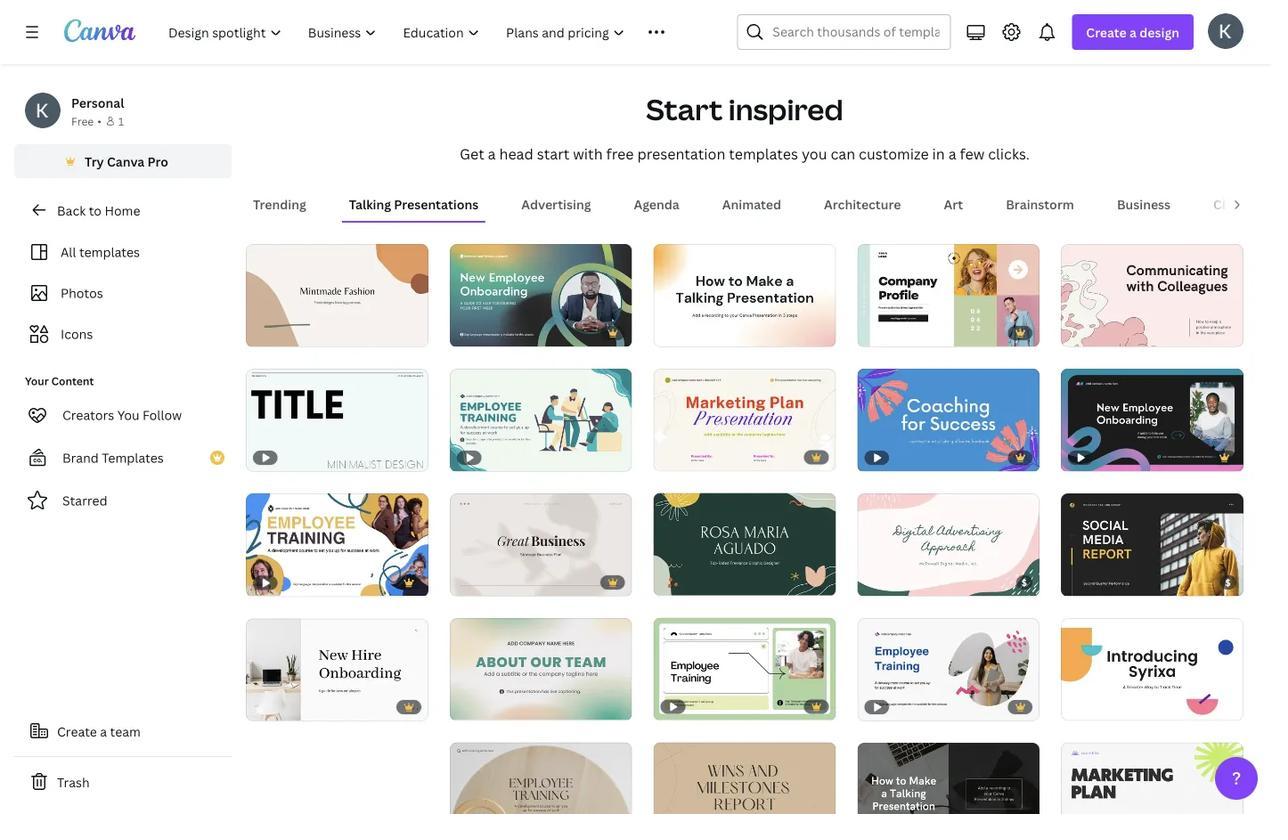 Task type: vqa. For each thing, say whether or not it's contained in the screenshot.
'try canva pro'
yes



Task type: describe. For each thing, give the bounding box(es) containing it.
of for brown and orange neutral delicate organic fashion marketing video presentation image
[[266, 326, 279, 338]]

a for design
[[1130, 24, 1137, 41]]

starred link
[[14, 483, 232, 519]]

light pink and orange soft gradient tutorial talking presentation image
[[654, 244, 836, 347]]

pro
[[148, 153, 168, 170]]

brown and gray elegant lines announcements updates and reports talking presentation image
[[654, 742, 836, 814]]

start inspired
[[646, 90, 844, 129]]

follow
[[143, 407, 182, 424]]

free
[[606, 145, 634, 164]]

back to home
[[57, 202, 140, 219]]

creators
[[62, 407, 114, 424]]

1 of 25 link
[[1061, 493, 1244, 596]]

black and yellow fashion marketing social media report presentation image
[[1061, 493, 1244, 596]]

1 of 14 link
[[654, 369, 836, 471]]

brand
[[62, 450, 99, 466]]

15 for green playful organic freelance graphic designer marketing video presentation image
[[690, 575, 701, 587]]

all
[[61, 244, 76, 261]]

1 for brown and orange neutral delicate organic fashion marketing video presentation image
[[258, 326, 264, 338]]

customize
[[859, 145, 929, 164]]

gray green pastel about the team talking presentation image
[[450, 618, 632, 721]]

create a team
[[57, 723, 141, 740]]

art button
[[937, 187, 970, 221]]

0 vertical spatial templates
[[729, 145, 798, 164]]

team
[[110, 723, 141, 740]]

brand templates
[[62, 450, 164, 466]]

1 of 15 for gray green pastel about the team talking presentation image
[[462, 700, 497, 712]]

animated button
[[715, 187, 789, 221]]

all templates link
[[25, 235, 221, 269]]

advertising
[[521, 196, 591, 213]]

your content
[[25, 374, 94, 388]]

1 for pink lined illustration communication training talking presentation image
[[1074, 326, 1079, 338]]

start
[[537, 145, 570, 164]]

agenda
[[634, 196, 680, 213]]

of for pink and green art advertising video presentation image
[[878, 575, 891, 587]]

•
[[97, 114, 102, 128]]

trash link
[[14, 765, 232, 800]]

of for beige minimalist business talking presentation image on the bottom left of page
[[470, 575, 483, 587]]

can
[[831, 145, 856, 164]]

pink lined illustration communication training talking presentation image
[[1061, 244, 1244, 347]]

few
[[960, 145, 985, 164]]

Search search field
[[773, 15, 939, 49]]

1 of 16 link for 1 of 25
[[1061, 244, 1244, 347]]

kendall parks image
[[1208, 13, 1244, 49]]

try canva pro button
[[14, 144, 232, 178]]

agenda button
[[627, 187, 687, 221]]

1 of 15 for green playful organic freelance graphic designer marketing video presentation image
[[666, 575, 701, 587]]

colorful minimalist shapes internal pitch deck talking presentation image
[[1061, 618, 1244, 721]]

1 for green playful organic freelance graphic designer marketing video presentation image
[[666, 575, 671, 587]]

1 of 14
[[666, 450, 701, 463]]

get a head start with free presentation templates you can customize in a few clicks.
[[460, 145, 1030, 164]]

1 of 17 link
[[450, 244, 632, 347]]

create for create a team
[[57, 723, 97, 740]]

christmas
[[1214, 196, 1272, 213]]

personal
[[71, 94, 124, 111]]

your
[[25, 374, 49, 388]]

white light minimalist onboarding talking presentation image
[[246, 618, 428, 721]]

start
[[646, 90, 723, 129]]

26
[[894, 575, 905, 587]]

talking presentations button
[[342, 187, 486, 221]]

canva
[[107, 153, 145, 170]]

1 of 16 for 26
[[870, 326, 905, 338]]

$ for 1 of 25
[[1226, 576, 1232, 588]]

1 of 25
[[1074, 575, 1109, 587]]

templates
[[102, 450, 164, 466]]

to
[[89, 202, 102, 219]]

brown and orange neutral delicate organic fashion marketing video presentation image
[[246, 244, 428, 347]]

14
[[690, 450, 701, 463]]

try canva pro
[[85, 153, 168, 170]]

creators you follow link
[[14, 397, 232, 433]]

talking presentations
[[349, 196, 479, 213]]

beige minimalist business talking presentation image
[[450, 493, 632, 596]]

architecture
[[824, 196, 901, 213]]

photos
[[61, 285, 103, 302]]

a for head
[[488, 145, 496, 164]]

of for white light minimalist onboarding talking presentation image
[[266, 700, 279, 712]]

black and white dark minimalist tutorial talking presentation image
[[858, 743, 1040, 814]]

create a design button
[[1072, 14, 1194, 50]]

inspired
[[729, 90, 844, 129]]

15 for gray green pastel about the team talking presentation image
[[486, 700, 497, 712]]

business button
[[1110, 187, 1178, 221]]

free •
[[71, 114, 102, 128]]

purple neon green modern business marketing plan presentation image
[[1061, 742, 1244, 814]]

green playful organic freelance graphic designer marketing video presentation image
[[654, 493, 836, 596]]

photos link
[[25, 276, 221, 310]]

art
[[944, 196, 963, 213]]

create a design
[[1087, 24, 1180, 41]]

of for black and yellow fashion marketing social media report presentation image on the right
[[1082, 575, 1095, 587]]

1 for pink violet colorful green bold modern trendy cool business marketing plan presentation image on the right of page
[[666, 450, 671, 463]]

free
[[71, 114, 94, 128]]

get
[[460, 145, 484, 164]]

clicks.
[[988, 145, 1030, 164]]



Task type: locate. For each thing, give the bounding box(es) containing it.
1 horizontal spatial $
[[1226, 576, 1232, 588]]

15 for white light minimalist onboarding talking presentation image
[[282, 700, 293, 712]]

of for gray green pastel about the team talking presentation image
[[470, 700, 483, 712]]

1 for black green gradient bold induction and onboarding talking presentation image
[[462, 326, 468, 338]]

0 horizontal spatial templates
[[79, 244, 140, 261]]

of for pink lined illustration communication training talking presentation image
[[1082, 326, 1095, 338]]

back to home link
[[14, 192, 232, 228]]

1 of 16
[[870, 326, 905, 338], [1074, 326, 1109, 338]]

15 for brown and orange neutral delicate organic fashion marketing video presentation image
[[282, 326, 293, 338]]

pink violet colorful green bold modern trendy cool business marketing plan presentation image
[[654, 369, 836, 471]]

1 of 15 link
[[246, 244, 428, 347], [654, 493, 836, 596], [450, 618, 632, 721], [246, 618, 428, 721]]

1 vertical spatial templates
[[79, 244, 140, 261]]

a left design
[[1130, 24, 1137, 41]]

presentation
[[637, 145, 726, 164]]

black green gradient bold induction and onboarding talking presentation image
[[450, 244, 632, 347]]

try
[[85, 153, 104, 170]]

icons link
[[25, 317, 221, 351]]

icons
[[61, 326, 93, 343]]

25
[[1098, 575, 1109, 587]]

a right get
[[488, 145, 496, 164]]

0 horizontal spatial 1 of 16
[[870, 326, 905, 338]]

of for black green gradient bold induction and onboarding talking presentation image
[[470, 326, 483, 338]]

trending
[[253, 196, 306, 213]]

create left design
[[1087, 24, 1127, 41]]

trending button
[[246, 187, 313, 221]]

1 horizontal spatial 16
[[1098, 326, 1109, 338]]

starred
[[62, 492, 107, 509]]

presentations
[[394, 196, 479, 213]]

1 of 15 for brown and orange neutral delicate organic fashion marketing video presentation image
[[258, 326, 293, 338]]

1 of 16 link
[[858, 244, 1040, 347], [1061, 244, 1244, 347]]

1 16 from the left
[[894, 326, 905, 338]]

templates
[[729, 145, 798, 164], [79, 244, 140, 261]]

1 of 26 link
[[858, 493, 1040, 596]]

you
[[802, 145, 827, 164]]

christmas button
[[1207, 187, 1272, 221]]

1 for colorful modern company profile presentation image
[[870, 326, 875, 338]]

1 horizontal spatial templates
[[729, 145, 798, 164]]

brainstorm button
[[999, 187, 1082, 221]]

content
[[51, 374, 94, 388]]

0 horizontal spatial $
[[1022, 576, 1028, 588]]

None search field
[[737, 14, 951, 50]]

1 inside 1 of 11 link
[[462, 575, 468, 587]]

1 inside 1 of 26 link
[[870, 575, 875, 587]]

home
[[105, 202, 140, 219]]

1 inside 1 of 25 link
[[1074, 575, 1079, 587]]

1 of 11
[[462, 575, 496, 587]]

a right in
[[949, 145, 957, 164]]

1 for black and yellow fashion marketing social media report presentation image on the right
[[1074, 575, 1079, 587]]

animated
[[722, 196, 782, 213]]

head
[[499, 145, 534, 164]]

creators you follow
[[62, 407, 182, 424]]

create inside button
[[57, 723, 97, 740]]

0 horizontal spatial create
[[57, 723, 97, 740]]

pink and green art advertising video presentation image
[[858, 493, 1040, 596]]

16 for 25
[[1098, 326, 1109, 338]]

architecture button
[[817, 187, 908, 221]]

1 horizontal spatial 1 of 16
[[1074, 326, 1109, 338]]

1 $ from the left
[[1022, 576, 1028, 588]]

0 horizontal spatial 16
[[894, 326, 905, 338]]

1 of 17
[[462, 326, 496, 338]]

16
[[894, 326, 905, 338], [1098, 326, 1109, 338]]

1 vertical spatial create
[[57, 723, 97, 740]]

0 horizontal spatial 1 of 16 link
[[858, 244, 1040, 347]]

1 for white light minimalist onboarding talking presentation image
[[258, 700, 264, 712]]

2 1 of 16 from the left
[[1074, 326, 1109, 338]]

$
[[1022, 576, 1028, 588], [1226, 576, 1232, 588]]

1 for beige minimalist business talking presentation image on the bottom left of page
[[462, 575, 468, 587]]

in
[[933, 145, 945, 164]]

1 horizontal spatial create
[[1087, 24, 1127, 41]]

create inside dropdown button
[[1087, 24, 1127, 41]]

1 1 of 16 from the left
[[870, 326, 905, 338]]

1 1 of 16 link from the left
[[858, 244, 1040, 347]]

0 vertical spatial create
[[1087, 24, 1127, 41]]

1 of 15 for white light minimalist onboarding talking presentation image
[[258, 700, 293, 712]]

of
[[266, 326, 279, 338], [470, 326, 483, 338], [878, 326, 891, 338], [1082, 326, 1095, 338], [674, 450, 687, 463], [674, 575, 687, 587], [470, 575, 483, 587], [878, 575, 891, 587], [1082, 575, 1095, 587], [470, 700, 483, 712], [266, 700, 279, 712]]

a inside button
[[100, 723, 107, 740]]

a left team
[[100, 723, 107, 740]]

1
[[118, 114, 124, 128], [258, 326, 264, 338], [462, 326, 468, 338], [870, 326, 875, 338], [1074, 326, 1079, 338], [666, 450, 671, 463], [666, 575, 671, 587], [462, 575, 468, 587], [870, 575, 875, 587], [1074, 575, 1079, 587], [462, 700, 468, 712], [258, 700, 264, 712]]

brand templates link
[[14, 440, 232, 476]]

of for green playful organic freelance graphic designer marketing video presentation image
[[674, 575, 687, 587]]

of for pink violet colorful green bold modern trendy cool business marketing plan presentation image on the right of page
[[674, 450, 687, 463]]

with
[[573, 145, 603, 164]]

a for team
[[100, 723, 107, 740]]

1 inside 1 of 14 link
[[666, 450, 671, 463]]

1 of 26
[[870, 575, 905, 587]]

create left team
[[57, 723, 97, 740]]

1 of 11 link
[[450, 493, 632, 596]]

create a team button
[[14, 714, 232, 749]]

a inside dropdown button
[[1130, 24, 1137, 41]]

templates down start inspired
[[729, 145, 798, 164]]

1 of 15
[[258, 326, 293, 338], [666, 575, 701, 587], [462, 700, 497, 712], [258, 700, 293, 712]]

you
[[117, 407, 140, 424]]

advertising button
[[514, 187, 598, 221]]

create for create a design
[[1087, 24, 1127, 41]]

business
[[1117, 196, 1171, 213]]

$ for 1 of 26
[[1022, 576, 1028, 588]]

2 1 of 16 link from the left
[[1061, 244, 1244, 347]]

create
[[1087, 24, 1127, 41], [57, 723, 97, 740]]

1 of 16 link for 1 of 26
[[858, 244, 1040, 347]]

brainstorm
[[1006, 196, 1074, 213]]

1 of 16 for 25
[[1074, 326, 1109, 338]]

17
[[486, 326, 496, 338]]

of for colorful modern company profile presentation image
[[878, 326, 891, 338]]

trash
[[57, 774, 90, 791]]

design
[[1140, 24, 1180, 41]]

1 horizontal spatial 1 of 16 link
[[1061, 244, 1244, 347]]

1 for pink and green art advertising video presentation image
[[870, 575, 875, 587]]

1 inside 1 of 17 link
[[462, 326, 468, 338]]

11
[[486, 575, 496, 587]]

talking
[[349, 196, 391, 213]]

templates right all
[[79, 244, 140, 261]]

2 16 from the left
[[1098, 326, 1109, 338]]

colorful modern company profile presentation image
[[858, 244, 1040, 347]]

top level navigation element
[[157, 14, 694, 50], [157, 14, 694, 50]]

15
[[282, 326, 293, 338], [690, 575, 701, 587], [486, 700, 497, 712], [282, 700, 293, 712]]

all templates
[[61, 244, 140, 261]]

back
[[57, 202, 86, 219]]

1 for gray green pastel about the team talking presentation image
[[462, 700, 468, 712]]

2 $ from the left
[[1226, 576, 1232, 588]]

a
[[1130, 24, 1137, 41], [488, 145, 496, 164], [949, 145, 957, 164], [100, 723, 107, 740]]

16 for 26
[[894, 326, 905, 338]]



